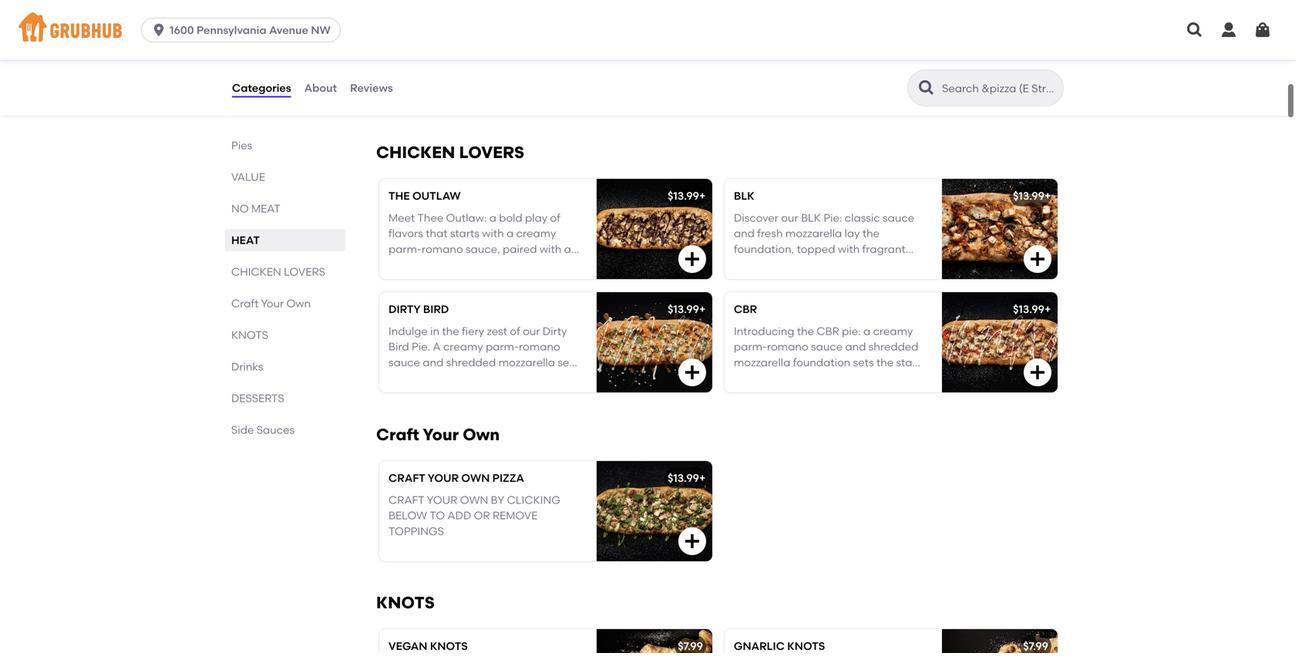 Task type: describe. For each thing, give the bounding box(es) containing it.
knots up the vegan on the left of the page
[[376, 593, 435, 613]]

1 vertical spatial craft your own
[[376, 425, 500, 445]]

0 horizontal spatial craft your own
[[231, 297, 311, 310]]

knots up drinks
[[231, 329, 268, 342]]

own for by
[[460, 493, 488, 507]]

side sauces
[[231, 423, 295, 437]]

craft for craft your own by clicking below to add or remove toppings
[[389, 493, 425, 507]]

svg image inside "1600 pennsylvania avenue nw" button
[[151, 22, 167, 38]]

about button
[[304, 60, 338, 116]]

1600 pennsylvania avenue nw button
[[141, 18, 347, 42]]

cbr image
[[942, 292, 1058, 393]]

$13.99 + for the outlaw
[[668, 189, 706, 202]]

pies
[[231, 139, 252, 152]]

pennsylvania
[[197, 24, 267, 37]]

$13.99 + for cbr
[[1014, 303, 1052, 316]]

main navigation navigation
[[0, 0, 1296, 60]]

0 horizontal spatial your
[[261, 297, 284, 310]]

dirty bird image
[[597, 292, 713, 393]]

1 horizontal spatial chicken lovers
[[376, 143, 525, 162]]

reviews
[[350, 81, 393, 94]]

1 horizontal spatial your
[[423, 425, 459, 445]]

clicking
[[507, 493, 561, 507]]

search icon image
[[918, 79, 936, 97]]

knots right the vegan on the left of the page
[[430, 640, 468, 653]]

about
[[304, 81, 337, 94]]

Search &pizza (E Street) search field
[[941, 81, 1059, 96]]

nw
[[311, 24, 331, 37]]

1 horizontal spatial chicken
[[376, 143, 455, 162]]

pizza
[[493, 472, 524, 485]]

$7.99 for gnarlic knots
[[1024, 640, 1049, 653]]

+ for dirty bird
[[700, 303, 706, 316]]

craft for craft your own pizza
[[389, 472, 426, 485]]

own for pizza
[[462, 472, 490, 485]]

toppings
[[389, 525, 444, 538]]

vegan knots image
[[597, 629, 713, 653]]

categories button
[[231, 60, 292, 116]]

value
[[231, 170, 265, 184]]

blk
[[734, 189, 755, 202]]

+ for cbr
[[1045, 303, 1052, 316]]

by
[[491, 493, 505, 507]]

desserts
[[231, 392, 284, 405]]

no meat
[[231, 202, 281, 215]]

$13.99 for dirty bird
[[668, 303, 700, 316]]



Task type: vqa. For each thing, say whether or not it's contained in the screenshot.
Main Navigation navigation
yes



Task type: locate. For each thing, give the bounding box(es) containing it.
own up 'or'
[[460, 493, 488, 507]]

gnarlic knots
[[734, 640, 825, 653]]

1 $7.99 from the left
[[678, 640, 703, 653]]

add
[[448, 509, 471, 522]]

0 vertical spatial own
[[287, 297, 311, 310]]

your for pizza
[[428, 472, 459, 485]]

1600
[[170, 24, 194, 37]]

avenue
[[269, 24, 309, 37]]

$13.99 + for dirty bird
[[668, 303, 706, 316]]

craft
[[231, 297, 259, 310], [376, 425, 419, 445]]

0 vertical spatial craft
[[231, 297, 259, 310]]

1 horizontal spatial $7.99
[[1024, 640, 1049, 653]]

categories
[[232, 81, 291, 94]]

1 vertical spatial lovers
[[284, 265, 325, 278]]

gnarlic knots image
[[942, 629, 1058, 653]]

craft down heat at the top of the page
[[231, 297, 259, 310]]

no
[[231, 202, 249, 215]]

$13.99 for cbr
[[1014, 303, 1045, 316]]

0 vertical spatial craft your own
[[231, 297, 311, 310]]

+ for the outlaw
[[700, 189, 706, 202]]

buffalo 66 image
[[597, 11, 713, 111]]

$13.99 +
[[668, 189, 706, 202], [1014, 189, 1052, 202], [668, 303, 706, 316], [1014, 303, 1052, 316], [668, 472, 706, 485]]

outlaw
[[413, 189, 461, 202]]

craft your own up drinks
[[231, 297, 311, 310]]

$13.99
[[668, 189, 700, 202], [1014, 189, 1045, 202], [668, 303, 700, 316], [1014, 303, 1045, 316], [668, 472, 700, 485]]

0 vertical spatial craft
[[389, 472, 426, 485]]

$13.99 for craft your own pizza
[[668, 472, 700, 485]]

$7.99 for vegan knots
[[678, 640, 703, 653]]

2 $7.99 from the left
[[1024, 640, 1049, 653]]

$13.99 for blk
[[1014, 189, 1045, 202]]

1 horizontal spatial craft your own
[[376, 425, 500, 445]]

0 vertical spatial lovers
[[459, 143, 525, 162]]

the outlaw
[[389, 189, 461, 202]]

0 vertical spatial chicken
[[376, 143, 455, 162]]

gnarlic
[[734, 640, 785, 653]]

lovers
[[459, 143, 525, 162], [284, 265, 325, 278]]

own
[[462, 472, 490, 485], [460, 493, 488, 507]]

meat
[[251, 202, 281, 215]]

1600 pennsylvania avenue nw
[[170, 24, 331, 37]]

knots right gnarlic
[[788, 640, 825, 653]]

drinks
[[231, 360, 263, 373]]

chicken
[[376, 143, 455, 162], [231, 265, 281, 278]]

1 horizontal spatial lovers
[[459, 143, 525, 162]]

1 vertical spatial craft
[[389, 493, 425, 507]]

your
[[261, 297, 284, 310], [423, 425, 459, 445]]

dirty
[[389, 303, 421, 316]]

0 vertical spatial own
[[462, 472, 490, 485]]

bird
[[423, 303, 449, 316]]

craft up craft your own pizza
[[376, 425, 419, 445]]

your up drinks
[[261, 297, 284, 310]]

your
[[428, 472, 459, 485], [427, 493, 458, 507]]

craft your own pizza image
[[597, 461, 713, 561]]

1 vertical spatial own
[[463, 425, 500, 445]]

0 horizontal spatial craft
[[231, 297, 259, 310]]

$13.99 for the outlaw
[[668, 189, 700, 202]]

chicken lovers down heat at the top of the page
[[231, 265, 325, 278]]

svg image
[[1186, 21, 1205, 39], [1220, 21, 1239, 39], [1254, 21, 1273, 39], [151, 22, 167, 38], [683, 250, 702, 268], [1029, 250, 1047, 268], [1029, 363, 1047, 382], [683, 532, 702, 551]]

craft your own by clicking below to add or remove toppings
[[389, 493, 561, 538]]

the
[[389, 189, 410, 202]]

0 vertical spatial your
[[261, 297, 284, 310]]

1 vertical spatial chicken lovers
[[231, 265, 325, 278]]

side
[[231, 423, 254, 437]]

or
[[474, 509, 490, 522]]

reviews button
[[349, 60, 394, 116]]

0 vertical spatial your
[[428, 472, 459, 485]]

chicken lovers up outlaw
[[376, 143, 525, 162]]

$7.99
[[678, 640, 703, 653], [1024, 640, 1049, 653]]

craft your own
[[231, 297, 311, 310], [376, 425, 500, 445]]

svg image
[[683, 363, 702, 382]]

2 craft from the top
[[389, 493, 425, 507]]

heat
[[231, 234, 260, 247]]

your for by
[[427, 493, 458, 507]]

0 horizontal spatial chicken lovers
[[231, 265, 325, 278]]

to
[[430, 509, 445, 522]]

below
[[389, 509, 427, 522]]

0 horizontal spatial chicken
[[231, 265, 281, 278]]

sauces
[[257, 423, 295, 437]]

chicken down heat at the top of the page
[[231, 265, 281, 278]]

cbr
[[734, 303, 757, 316]]

craft your own up craft your own pizza
[[376, 425, 500, 445]]

0 vertical spatial chicken lovers
[[376, 143, 525, 162]]

1 vertical spatial chicken
[[231, 265, 281, 278]]

dirty bird
[[389, 303, 449, 316]]

+ for craft your own pizza
[[700, 472, 706, 485]]

own inside craft your own by clicking below to add or remove toppings
[[460, 493, 488, 507]]

remove
[[493, 509, 538, 522]]

$13.99 + for blk
[[1014, 189, 1052, 202]]

your up craft your own pizza
[[423, 425, 459, 445]]

1 horizontal spatial craft
[[376, 425, 419, 445]]

your inside craft your own by clicking below to add or remove toppings
[[427, 493, 458, 507]]

1 vertical spatial craft
[[376, 425, 419, 445]]

$13.99 + for craft your own pizza
[[668, 472, 706, 485]]

+ for blk
[[1045, 189, 1052, 202]]

own
[[287, 297, 311, 310], [463, 425, 500, 445]]

0 horizontal spatial own
[[287, 297, 311, 310]]

1 craft from the top
[[389, 472, 426, 485]]

chicken lovers
[[376, 143, 525, 162], [231, 265, 325, 278]]

+
[[700, 189, 706, 202], [1045, 189, 1052, 202], [700, 303, 706, 316], [1045, 303, 1052, 316], [700, 472, 706, 485]]

1 vertical spatial own
[[460, 493, 488, 507]]

own left pizza at bottom
[[462, 472, 490, 485]]

craft your own pizza
[[389, 472, 524, 485]]

vegan knots
[[389, 640, 468, 653]]

vegan
[[389, 640, 428, 653]]

1 horizontal spatial own
[[463, 425, 500, 445]]

knots
[[231, 329, 268, 342], [376, 593, 435, 613], [430, 640, 468, 653], [788, 640, 825, 653]]

0 horizontal spatial $7.99
[[678, 640, 703, 653]]

blk image
[[942, 179, 1058, 279]]

1 vertical spatial your
[[427, 493, 458, 507]]

1 vertical spatial your
[[423, 425, 459, 445]]

the outlaw image
[[597, 179, 713, 279]]

craft inside craft your own by clicking below to add or remove toppings
[[389, 493, 425, 507]]

craft
[[389, 472, 426, 485], [389, 493, 425, 507]]

chicken up "the outlaw"
[[376, 143, 455, 162]]

0 horizontal spatial lovers
[[284, 265, 325, 278]]



